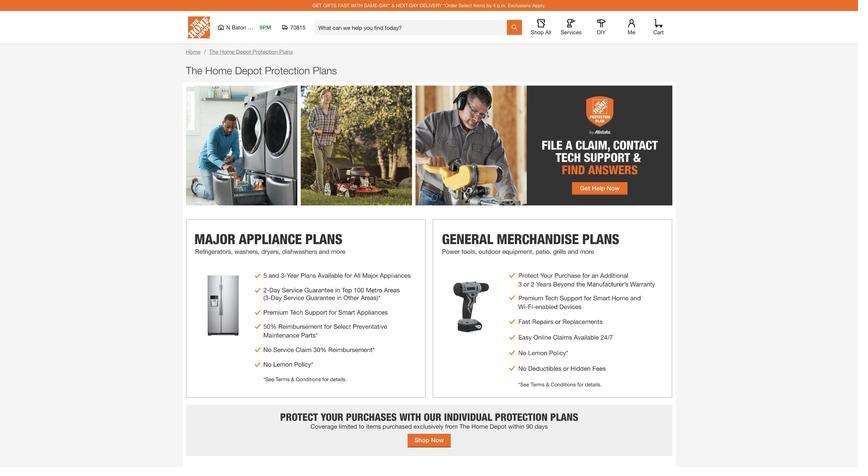 Task type: describe. For each thing, give the bounding box(es) containing it.
1 vertical spatial protection
[[265, 64, 310, 76]]

fast
[[338, 2, 350, 8]]

file a claim, contact tech support &  find answers image
[[186, 86, 672, 206]]

1 horizontal spatial plans
[[313, 64, 337, 76]]

protect your purchases with our individual protection plans image
[[186, 405, 672, 456]]

1 vertical spatial the home depot protection plans
[[186, 64, 337, 76]]

0 horizontal spatial the
[[186, 64, 202, 76]]

select
[[459, 2, 472, 8]]

me
[[628, 29, 635, 35]]

*order
[[443, 2, 457, 8]]

1 vertical spatial depot
[[235, 64, 262, 76]]

70815
[[290, 24, 306, 30]]

all
[[545, 29, 551, 35]]

get
[[313, 2, 322, 8]]

exclusions
[[508, 2, 531, 8]]

apply.
[[532, 2, 546, 8]]

p.m.
[[497, 2, 507, 8]]

major appliance plans image
[[186, 219, 426, 398]]

with
[[351, 2, 363, 8]]

services
[[561, 29, 582, 35]]

by
[[487, 2, 492, 8]]

What can we help you find today? search field
[[318, 20, 507, 35]]

the home depot logo image
[[188, 16, 210, 38]]

0 vertical spatial plans
[[279, 48, 293, 55]]

services button
[[560, 19, 582, 36]]



Task type: vqa. For each thing, say whether or not it's contained in the screenshot.
141's Save
no



Task type: locate. For each thing, give the bounding box(es) containing it.
the
[[209, 48, 218, 55], [186, 64, 202, 76]]

shop all
[[531, 29, 551, 35]]

day*
[[379, 2, 390, 8]]

diy
[[597, 29, 606, 35]]

n baton rouge
[[226, 24, 264, 30]]

1 vertical spatial plans
[[313, 64, 337, 76]]

day
[[409, 2, 418, 8]]

70815 button
[[282, 24, 306, 31]]

the right home link
[[209, 48, 218, 55]]

next-
[[396, 2, 409, 8]]

0 horizontal spatial plans
[[279, 48, 293, 55]]

the down home link
[[186, 64, 202, 76]]

cart link
[[651, 19, 666, 36]]

0 vertical spatial protection
[[253, 48, 278, 55]]

plans
[[279, 48, 293, 55], [313, 64, 337, 76]]

home
[[186, 48, 201, 55], [220, 48, 235, 55], [205, 64, 232, 76]]

the home depot protection plans link
[[209, 48, 293, 55]]

4
[[493, 2, 496, 8]]

rouge
[[248, 24, 264, 30]]

0 vertical spatial the
[[209, 48, 218, 55]]

1 horizontal spatial the
[[209, 48, 218, 55]]

depot
[[236, 48, 251, 55], [235, 64, 262, 76]]

depot down n baton rouge
[[236, 48, 251, 55]]

protection
[[253, 48, 278, 55], [265, 64, 310, 76]]

0 vertical spatial depot
[[236, 48, 251, 55]]

9pm
[[260, 24, 271, 30]]

get gifts fast with same-day* & next-day delivery *order select items by 4 p.m. exclusions apply.
[[313, 2, 546, 8]]

the home depot protection plans down rouge at top left
[[209, 48, 293, 55]]

general merchandise plans image
[[433, 219, 672, 398]]

me button
[[621, 19, 643, 36]]

0 vertical spatial the home depot protection plans
[[209, 48, 293, 55]]

home link
[[186, 48, 201, 55]]

cart
[[653, 29, 664, 35]]

same-
[[364, 2, 379, 8]]

items
[[473, 2, 485, 8]]

the home depot protection plans
[[209, 48, 293, 55], [186, 64, 337, 76]]

1 vertical spatial the
[[186, 64, 202, 76]]

gifts
[[323, 2, 337, 8]]

shop all button
[[530, 19, 552, 36]]

delivery
[[420, 2, 442, 8]]

shop
[[531, 29, 544, 35]]

the home depot protection plans down the home depot protection plans link
[[186, 64, 337, 76]]

depot down the home depot protection plans link
[[235, 64, 262, 76]]

&
[[392, 2, 395, 8]]

diy button
[[590, 19, 612, 36]]

baton
[[232, 24, 246, 30]]

n
[[226, 24, 230, 30]]



